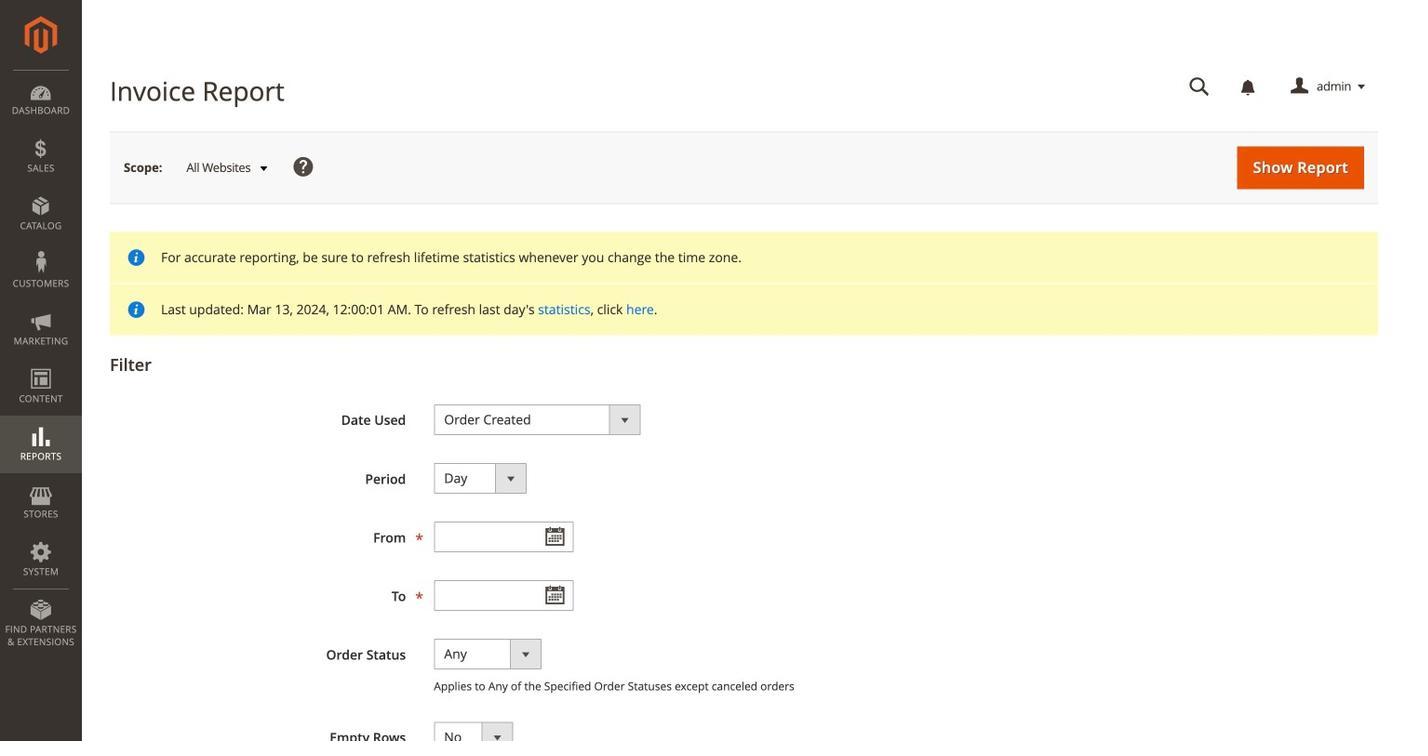 Task type: locate. For each thing, give the bounding box(es) containing it.
None text field
[[1176, 71, 1223, 103], [434, 522, 574, 553], [434, 581, 574, 611], [1176, 71, 1223, 103], [434, 522, 574, 553], [434, 581, 574, 611]]

menu bar
[[0, 70, 82, 658]]

magento admin panel image
[[25, 16, 57, 54]]



